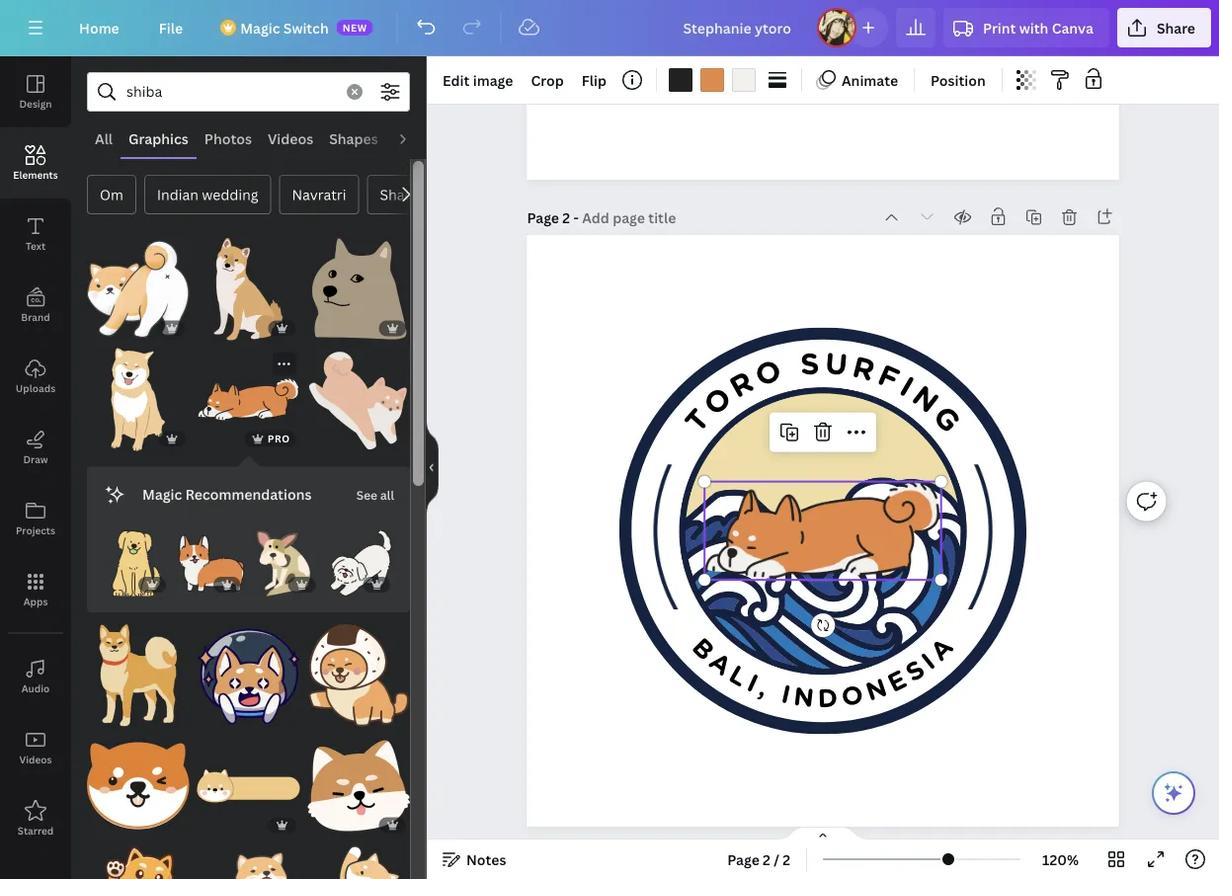 Task type: describe. For each thing, give the bounding box(es) containing it.
pro
[[268, 432, 290, 446]]

edit
[[443, 71, 470, 89]]

canva assistant image
[[1162, 782, 1186, 805]]

videos inside side panel tab list
[[19, 753, 52, 766]]

famous shiba image
[[308, 238, 410, 341]]

#231f20 image
[[669, 68, 693, 92]]

shadow
[[380, 185, 433, 204]]

with
[[1020, 18, 1049, 37]]

indian wedding button
[[144, 175, 271, 214]]

uploads
[[16, 381, 55, 395]]

color group
[[665, 64, 760, 96]]

0 horizontal spatial n
[[793, 682, 816, 715]]

flip
[[582, 71, 607, 89]]

i n d o n e
[[779, 664, 912, 715]]

1 horizontal spatial videos
[[268, 129, 313, 148]]

/
[[774, 850, 780, 869]]

navratri button
[[279, 175, 359, 214]]

t
[[678, 402, 717, 440]]

projects
[[16, 524, 55, 537]]

om
[[100, 185, 123, 204]]

s for s u r f
[[799, 346, 821, 383]]

audio inside side panel tab list
[[21, 682, 50, 695]]

s for s
[[900, 654, 931, 689]]

e
[[883, 664, 912, 700]]

0 horizontal spatial a
[[704, 646, 738, 683]]

,
[[755, 673, 773, 704]]

o inside r o
[[751, 352, 786, 394]]

page 2 -
[[527, 209, 582, 227]]

cartoon shiba inu dog looking back illustration image
[[87, 238, 189, 341]]

r o
[[724, 352, 786, 406]]

navratri
[[292, 185, 346, 204]]

elements
[[13, 168, 58, 181]]

graphics
[[129, 129, 189, 148]]

magic recommendations
[[142, 485, 312, 504]]

position
[[931, 71, 986, 89]]

edit image button
[[435, 64, 521, 96]]

animate button
[[810, 64, 906, 96]]

print with canva
[[983, 18, 1094, 37]]

2 horizontal spatial n
[[906, 379, 946, 421]]

text
[[26, 239, 46, 252]]

i left g
[[894, 369, 921, 405]]

g
[[926, 399, 968, 440]]

#ea8642 image
[[701, 68, 724, 92]]

s u r f
[[799, 346, 905, 398]]

show pages image
[[776, 826, 871, 842]]

notes button
[[435, 844, 514, 876]]

elements button
[[0, 127, 71, 199]]

graphics button
[[121, 120, 196, 157]]

home
[[79, 18, 119, 37]]

share
[[1157, 18, 1196, 37]]

-
[[574, 209, 579, 227]]

switch
[[283, 18, 329, 37]]

d
[[818, 683, 839, 715]]

shiba inu illustration image
[[197, 349, 300, 451]]

design
[[19, 97, 52, 110]]

see all button
[[354, 475, 396, 514]]

crop
[[531, 71, 564, 89]]

flip button
[[574, 64, 615, 96]]

shiba inu title image
[[197, 735, 300, 837]]

apps
[[23, 595, 48, 608]]

crop button
[[523, 64, 572, 96]]

i ,
[[743, 668, 773, 704]]

1 horizontal spatial audio button
[[386, 120, 442, 157]]

recommendations
[[185, 485, 312, 504]]

shapes button
[[321, 120, 386, 157]]

brand
[[21, 310, 50, 324]]

shiba inu dog in nori rice costume image
[[308, 625, 410, 727]]

cute maltese illustration image
[[327, 530, 394, 597]]

hand drawn shiba inu dog image
[[87, 625, 189, 727]]

o inside the i n d o n e
[[839, 679, 866, 714]]

Design title text field
[[668, 8, 809, 47]]

u
[[824, 346, 849, 383]]

120%
[[1043, 850, 1079, 869]]

file
[[159, 18, 183, 37]]

cute shiba inu cartoon character jump image
[[87, 845, 189, 880]]

shapes
[[329, 129, 378, 148]]

hide image
[[426, 420, 439, 515]]

position button
[[923, 64, 994, 96]]



Task type: locate. For each thing, give the bounding box(es) containing it.
o
[[751, 352, 786, 394], [697, 380, 739, 423], [839, 679, 866, 714]]

2 left /
[[763, 850, 771, 869]]

cute happy shiba inu dog image
[[87, 349, 189, 451]]

shiba inu dog laying down cartoon style illustration image
[[197, 845, 300, 880]]

0 vertical spatial audio
[[394, 129, 434, 148]]

1 vertical spatial audio button
[[0, 641, 71, 712]]

1 horizontal spatial o
[[751, 352, 786, 394]]

0 horizontal spatial s
[[799, 346, 821, 383]]

indian
[[157, 185, 199, 204]]

0 horizontal spatial r
[[724, 365, 760, 406]]

print
[[983, 18, 1016, 37]]

1 horizontal spatial a
[[924, 632, 960, 668]]

0 vertical spatial magic
[[240, 18, 280, 37]]

page
[[527, 209, 559, 227], [728, 850, 760, 869]]

1 horizontal spatial s
[[900, 654, 931, 689]]

photos
[[204, 129, 252, 148]]

page left /
[[728, 850, 760, 869]]

magic switch
[[240, 18, 329, 37]]

r
[[849, 349, 879, 389], [724, 365, 760, 406]]

side panel tab list
[[0, 56, 71, 855]]

120% button
[[1029, 844, 1093, 876]]

0 vertical spatial videos button
[[260, 120, 321, 157]]

Search elements search field
[[126, 73, 335, 111]]

boston terrier flat illustration image
[[252, 530, 319, 597]]

indian wedding
[[157, 185, 258, 204]]

1 horizontal spatial videos button
[[260, 120, 321, 157]]

pro group
[[197, 349, 300, 451]]

#ea8642 image
[[701, 68, 724, 92]]

#231f20 image
[[669, 68, 693, 92]]

0 horizontal spatial o
[[697, 380, 739, 423]]

i
[[894, 369, 921, 405], [916, 647, 942, 677], [743, 668, 764, 700], [779, 679, 794, 711]]

f
[[873, 358, 905, 398]]

all
[[380, 487, 394, 503]]

wedding
[[202, 185, 258, 204]]

home link
[[63, 8, 135, 47]]

audio up the shadow button
[[394, 129, 434, 148]]

notes
[[466, 850, 506, 869]]

audio button up the shadow button
[[386, 120, 442, 157]]

2 right /
[[783, 850, 791, 869]]

audio button
[[386, 120, 442, 157], [0, 641, 71, 712]]

r right u
[[849, 349, 879, 389]]

0 vertical spatial s
[[799, 346, 821, 383]]

videos button up "starred"
[[0, 712, 71, 784]]

all button
[[87, 120, 121, 157]]

new
[[343, 21, 367, 34]]

page inside button
[[728, 850, 760, 869]]

r inside r o
[[724, 365, 760, 406]]

magic left switch
[[240, 18, 280, 37]]

a right e
[[924, 632, 960, 668]]

design button
[[0, 56, 71, 127]]

i inside the i n d o n e
[[779, 679, 794, 711]]

text button
[[0, 199, 71, 270]]

videos
[[268, 129, 313, 148], [19, 753, 52, 766]]

uploads button
[[0, 341, 71, 412]]

2 horizontal spatial 2
[[783, 850, 791, 869]]

magic
[[240, 18, 280, 37], [142, 485, 182, 504]]

a left i , at the bottom of the page
[[704, 646, 738, 683]]

animate
[[842, 71, 898, 89]]

magic for magic recommendations
[[142, 485, 182, 504]]

main menu bar
[[0, 0, 1219, 56]]

1 horizontal spatial magic
[[240, 18, 280, 37]]

0 horizontal spatial page
[[527, 209, 559, 227]]

starred button
[[0, 784, 71, 855]]

all
[[95, 129, 113, 148]]

page for page 2 / 2
[[728, 850, 760, 869]]

page 2 / 2
[[728, 850, 791, 869]]

n left 'd'
[[793, 682, 816, 715]]

edit image
[[443, 71, 513, 89]]

l
[[724, 659, 754, 694]]

apps button
[[0, 554, 71, 626]]

i inside i ,
[[743, 668, 764, 700]]

page left -
[[527, 209, 559, 227]]

1 horizontal spatial audio
[[394, 129, 434, 148]]

videos up starred button
[[19, 753, 52, 766]]

draw button
[[0, 412, 71, 483]]

print with canva button
[[944, 8, 1110, 47]]

2 horizontal spatial o
[[839, 679, 866, 714]]

starred
[[18, 824, 54, 838]]

s right 'd'
[[900, 654, 931, 689]]

shiba inu dog head cartoon illustration image
[[308, 735, 410, 837]]

#f2f1ed image
[[732, 68, 756, 92], [732, 68, 756, 92]]

videos right the photos button
[[268, 129, 313, 148]]

image
[[473, 71, 513, 89]]

brand button
[[0, 270, 71, 341]]

cute sticker style shiba inu image
[[308, 349, 410, 451]]

circle icon image
[[654, 362, 993, 701]]

0 vertical spatial page
[[527, 209, 559, 227]]

n
[[906, 379, 946, 421], [862, 672, 891, 708], [793, 682, 816, 715]]

i left 'd'
[[743, 668, 764, 700]]

videos button right 'photos'
[[260, 120, 321, 157]]

0 horizontal spatial videos
[[19, 753, 52, 766]]

0 horizontal spatial audio
[[21, 682, 50, 695]]

1 vertical spatial videos button
[[0, 712, 71, 784]]

1 horizontal spatial r
[[849, 349, 879, 389]]

2 left -
[[563, 209, 570, 227]]

audio
[[394, 129, 434, 148], [21, 682, 50, 695]]

photos button
[[196, 120, 260, 157]]

2 for -
[[563, 209, 570, 227]]

2 for /
[[763, 850, 771, 869]]

n right 'd'
[[862, 672, 891, 708]]

share button
[[1118, 8, 1212, 47]]

0 horizontal spatial 2
[[563, 209, 570, 227]]

pembroke welsh corgi illustration image
[[178, 530, 245, 597]]

draw
[[23, 453, 48, 466]]

golden retriever illustration image
[[103, 530, 170, 597]]

1 vertical spatial magic
[[142, 485, 182, 504]]

1 horizontal spatial 2
[[763, 850, 771, 869]]

a
[[924, 632, 960, 668], [704, 646, 738, 683]]

page 2 / 2 button
[[720, 844, 799, 876]]

0 horizontal spatial magic
[[142, 485, 182, 504]]

om button
[[87, 175, 136, 214]]

0 horizontal spatial videos button
[[0, 712, 71, 784]]

s
[[799, 346, 821, 383], [900, 654, 931, 689]]

s inside s u r f
[[799, 346, 821, 383]]

file button
[[143, 8, 199, 47]]

see
[[356, 487, 378, 503]]

0 vertical spatial videos
[[268, 129, 313, 148]]

Page title text field
[[582, 208, 678, 228]]

b
[[686, 632, 721, 667]]

1 vertical spatial page
[[728, 850, 760, 869]]

1 horizontal spatial page
[[728, 850, 760, 869]]

cute shiba inu clipart image
[[197, 238, 300, 341]]

n right 'f'
[[906, 379, 946, 421]]

videos button
[[260, 120, 321, 157], [0, 712, 71, 784]]

i right the ,
[[779, 679, 794, 711]]

1 vertical spatial audio
[[21, 682, 50, 695]]

0 vertical spatial audio button
[[386, 120, 442, 157]]

1 vertical spatial videos
[[19, 753, 52, 766]]

i right e
[[916, 647, 942, 677]]

s left u
[[799, 346, 821, 383]]

r right t
[[724, 365, 760, 406]]

1 horizontal spatial n
[[862, 672, 891, 708]]

2
[[563, 209, 570, 227], [763, 850, 771, 869], [783, 850, 791, 869]]

r inside s u r f
[[849, 349, 879, 389]]

group
[[87, 226, 189, 341], [308, 226, 410, 341], [197, 238, 300, 341], [87, 337, 189, 451], [308, 337, 410, 451], [103, 518, 170, 597], [252, 518, 319, 597], [327, 518, 394, 597], [178, 530, 245, 597], [87, 613, 189, 727], [197, 613, 300, 727], [308, 625, 410, 727], [87, 723, 189, 837], [197, 723, 300, 837], [308, 723, 410, 837], [87, 833, 189, 880], [197, 833, 300, 880], [308, 833, 410, 880]]

audio button down apps
[[0, 641, 71, 712]]

shiba dog icon and emoticon image
[[87, 735, 189, 837]]

audio down apps
[[21, 682, 50, 695]]

0 horizontal spatial audio button
[[0, 641, 71, 712]]

clean cartoon surprised and excited space shiba inu with sparkles image
[[197, 625, 300, 727]]

projects button
[[0, 483, 71, 554]]

shadow button
[[367, 175, 446, 214]]

magic for magic switch
[[240, 18, 280, 37]]

canva
[[1052, 18, 1094, 37]]

see all
[[356, 487, 394, 503]]

exercising shiba inu dog image
[[308, 845, 410, 880]]

page for page 2 -
[[527, 209, 559, 227]]

magic up golden retriever illustration image
[[142, 485, 182, 504]]

1 vertical spatial s
[[900, 654, 931, 689]]

magic inside main menu bar
[[240, 18, 280, 37]]



Task type: vqa. For each thing, say whether or not it's contained in the screenshot.
2 to the right
yes



